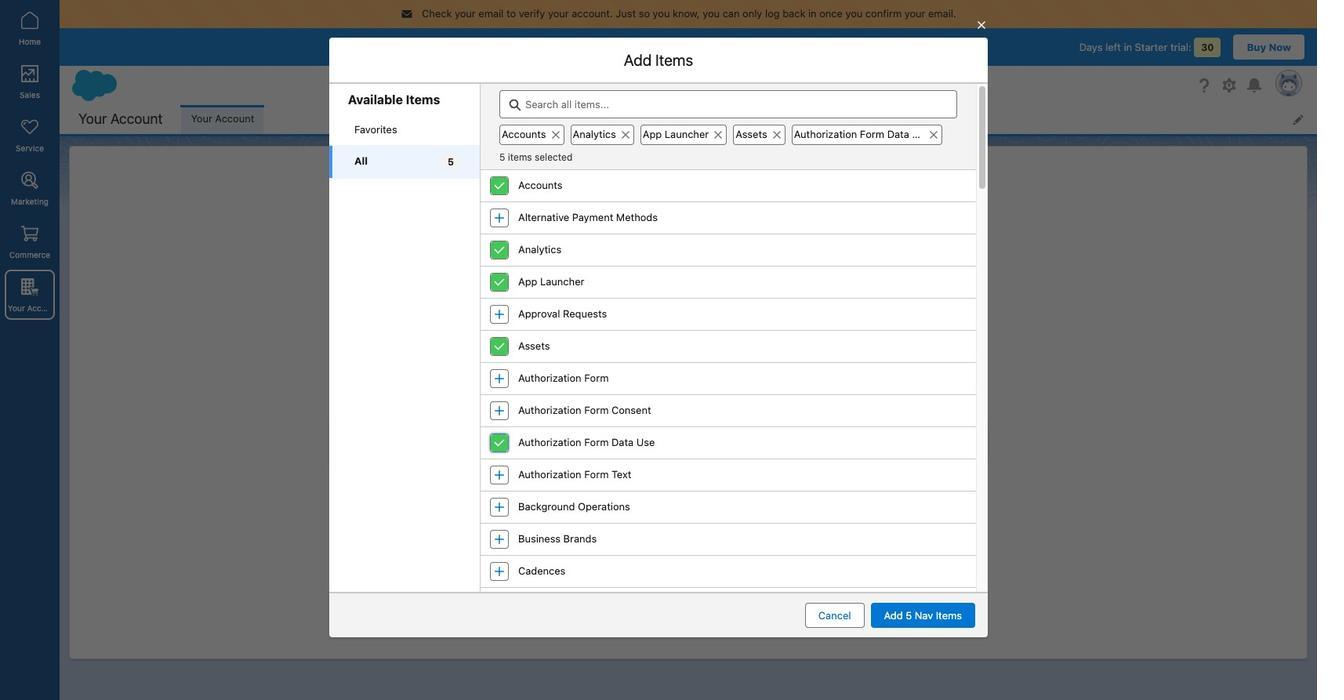 Task type: describe. For each thing, give the bounding box(es) containing it.
approval requests
[[518, 308, 607, 320]]

0 vertical spatial now
[[1269, 40, 1292, 53]]

search...
[[584, 79, 626, 91]]

service link
[[5, 110, 55, 160]]

add for add 5 nav items
[[884, 609, 903, 622]]

add for add more items
[[891, 322, 909, 335]]

app launcher inside list box
[[518, 275, 585, 288]]

all
[[354, 155, 368, 167]]

authorization form data use inside list box
[[518, 436, 655, 449]]

authorization form data use inside selected options: element
[[794, 128, 931, 141]]

add items
[[624, 51, 693, 69]]

information
[[663, 475, 714, 487]]

account.
[[572, 7, 613, 20]]

subscribe,
[[609, 461, 655, 472]]

sales
[[20, 90, 40, 100]]

here.
[[740, 475, 762, 487]]

add 5 nav items button
[[871, 603, 976, 628]]

licenses
[[779, 461, 815, 472]]

so
[[639, 7, 650, 20]]

5 for 5
[[448, 156, 454, 167]]

items inside button
[[936, 609, 962, 622]]

check
[[422, 7, 452, 20]]

search... button
[[554, 73, 867, 98]]

starter
[[1135, 40, 1168, 53]]

approval
[[518, 308, 560, 320]]

billing
[[634, 475, 661, 487]]

you right once
[[846, 7, 863, 20]]

left
[[1106, 40, 1121, 53]]

sales link
[[5, 56, 55, 107]]

check your email to verify your account. just so you know, you can only log back in once you confirm your email.
[[422, 7, 957, 20]]

your inside your account list
[[191, 112, 212, 125]]

home
[[19, 37, 41, 46]]

add more items button
[[877, 316, 979, 341]]

marketing
[[11, 197, 49, 206]]

log
[[765, 7, 780, 20]]

cancel button
[[805, 603, 865, 628]]

0 horizontal spatial buy now button
[[654, 507, 723, 532]]

when you subscribe, you can manage your plan, licenses and billing information right here.
[[562, 461, 815, 487]]

edit your account app navigation items
[[523, 224, 795, 242]]

more
[[912, 322, 936, 335]]

background operations
[[518, 501, 630, 513]]

selected
[[535, 151, 573, 163]]

analytics inside selected options: element
[[573, 128, 616, 141]]

your left email.
[[905, 7, 926, 20]]

1 horizontal spatial your account link
[[182, 105, 264, 134]]

use inside selected options: element
[[912, 128, 931, 141]]

rename
[[702, 267, 738, 280]]

cancel
[[819, 609, 851, 622]]

authorization form
[[518, 372, 609, 384]]

assets inside list box
[[518, 340, 550, 352]]

text
[[612, 468, 632, 481]]

assets inside selected options: element
[[736, 128, 768, 141]]

your account list
[[182, 105, 1318, 134]]

1 vertical spatial items
[[791, 267, 817, 280]]

your left nav
[[488, 267, 509, 280]]

list containing favorites
[[329, 115, 480, 178]]

account inside your account list
[[215, 112, 254, 125]]

plan,
[[755, 461, 776, 472]]

remove
[[753, 267, 788, 280]]

5 inside add 5 nav items button
[[906, 609, 912, 622]]

or
[[741, 267, 750, 280]]

authorization form consent
[[518, 404, 651, 417]]

methods
[[616, 211, 658, 224]]

edit
[[523, 224, 549, 242]]

1 vertical spatial app
[[648, 224, 677, 242]]

you've
[[820, 267, 851, 280]]

once
[[820, 7, 843, 20]]

back
[[783, 7, 806, 20]]

know,
[[673, 7, 700, 20]]

requests
[[563, 308, 607, 320]]

analytics inside list box
[[518, 243, 562, 256]]

available items
[[348, 93, 440, 107]]

authorization form text
[[518, 468, 632, 481]]

your account inside list
[[191, 112, 254, 125]]

this
[[566, 267, 583, 280]]

5 items selected
[[500, 151, 573, 163]]

items,
[[650, 267, 679, 280]]

added.
[[854, 267, 887, 280]]

for
[[550, 267, 563, 280]]

items up the favorites link
[[406, 93, 440, 107]]

authorization inside selected options: element
[[794, 128, 857, 141]]

you
[[596, 432, 622, 450]]

marketing link
[[5, 163, 55, 213]]

available
[[348, 93, 403, 107]]

right
[[716, 475, 737, 487]]

0 vertical spatial buy now
[[1247, 40, 1292, 53]]

just
[[616, 7, 636, 20]]

only
[[743, 7, 763, 20]]

add for add items
[[624, 51, 652, 69]]

trial:
[[1171, 40, 1192, 53]]

verify
[[519, 7, 545, 20]]

confirm
[[866, 7, 902, 20]]

days
[[1080, 40, 1103, 53]]

manage
[[695, 461, 730, 472]]

app launcher inside selected options: element
[[643, 128, 709, 141]]

business brands
[[518, 533, 597, 545]]

1 horizontal spatial buy now button
[[1234, 34, 1305, 59]]

you up billing
[[658, 461, 674, 472]]

1 horizontal spatial buy
[[1247, 40, 1267, 53]]

selected options: element
[[500, 118, 949, 145]]

and for rename
[[682, 267, 699, 280]]

form inside selected options: element
[[860, 128, 885, 141]]

brands
[[564, 533, 597, 545]]



Task type: locate. For each thing, give the bounding box(es) containing it.
0 horizontal spatial now
[[688, 513, 710, 526]]

0 horizontal spatial items
[[508, 151, 532, 163]]

app inside selected options: element
[[643, 128, 662, 141]]

now right 30
[[1269, 40, 1292, 53]]

navigation
[[680, 224, 753, 242]]

buy now right 30
[[1247, 40, 1292, 53]]

and right items,
[[682, 267, 699, 280]]

your right verify
[[548, 7, 569, 20]]

0 horizontal spatial launcher
[[540, 275, 585, 288]]

0 vertical spatial items
[[508, 151, 532, 163]]

0 vertical spatial and
[[682, 267, 699, 280]]

consent
[[612, 404, 651, 417]]

0 horizontal spatial use
[[637, 436, 655, 449]]

add inside button
[[891, 322, 909, 335]]

0 horizontal spatial can
[[676, 461, 692, 472]]

0 vertical spatial your account link
[[182, 105, 264, 134]]

1 horizontal spatial buy now
[[1247, 40, 1292, 53]]

and down subscribe,
[[615, 475, 632, 487]]

launcher
[[665, 128, 709, 141], [540, 275, 585, 288]]

items right more on the right
[[939, 322, 965, 335]]

buy now down information
[[668, 513, 710, 526]]

0 vertical spatial add
[[624, 51, 652, 69]]

buy now button down information
[[654, 507, 723, 532]]

accounts down 5 items selected
[[518, 179, 563, 192]]

1 vertical spatial data
[[612, 436, 634, 449]]

0 horizontal spatial and
[[615, 475, 632, 487]]

business
[[518, 533, 561, 545]]

to
[[507, 7, 516, 20]]

1 horizontal spatial items
[[791, 267, 817, 280]]

your left email
[[455, 7, 476, 20]]

you
[[653, 7, 670, 20], [703, 7, 720, 20], [846, 7, 863, 20], [590, 461, 606, 472], [658, 461, 674, 472]]

days left in starter trial: 30
[[1080, 40, 1214, 53]]

subscribed
[[680, 432, 756, 450]]

1 vertical spatial can
[[676, 461, 692, 472]]

1 vertical spatial assets
[[518, 340, 550, 352]]

0 horizontal spatial app launcher
[[518, 275, 585, 288]]

nav
[[512, 267, 529, 280]]

0 vertical spatial in
[[809, 7, 817, 20]]

add more items
[[891, 322, 965, 335]]

0 horizontal spatial in
[[809, 7, 817, 20]]

assets down approval
[[518, 340, 550, 352]]

5 down the favorites link
[[448, 156, 454, 167]]

1 vertical spatial launcher
[[540, 275, 585, 288]]

0 vertical spatial accounts
[[502, 128, 546, 141]]

items left 'you've'
[[791, 267, 817, 280]]

list box
[[481, 170, 976, 700]]

service
[[16, 144, 44, 153]]

analytics down search...
[[573, 128, 616, 141]]

0 vertical spatial app
[[643, 128, 662, 141]]

app down add items
[[643, 128, 662, 141]]

1 vertical spatial in
[[1124, 40, 1132, 53]]

Search all items... search field
[[500, 90, 958, 118]]

2 vertical spatial add
[[884, 609, 903, 622]]

your
[[455, 7, 476, 20], [548, 7, 569, 20], [905, 7, 926, 20], [488, 267, 509, 280], [733, 461, 752, 472]]

bar
[[532, 267, 547, 280]]

your account
[[78, 110, 163, 127], [191, 112, 254, 125], [8, 303, 58, 313]]

0 horizontal spatial data
[[612, 436, 634, 449]]

0 vertical spatial authorization form data use
[[794, 128, 931, 141]]

1 vertical spatial buy
[[668, 513, 686, 526]]

0 vertical spatial can
[[723, 7, 740, 20]]

buy now
[[1247, 40, 1292, 53], [668, 513, 710, 526]]

1 horizontal spatial now
[[1269, 40, 1292, 53]]

1 horizontal spatial authorization form data use
[[794, 128, 931, 141]]

launcher up approval requests
[[540, 275, 585, 288]]

your inside 'when you subscribe, you can manage your plan, licenses and billing information right here.'
[[733, 461, 752, 472]]

you right so
[[653, 7, 670, 20]]

list
[[329, 115, 480, 178]]

launcher inside selected options: element
[[665, 128, 709, 141]]

5 left selected
[[500, 151, 505, 163]]

1 vertical spatial buy now button
[[654, 507, 723, 532]]

1 horizontal spatial use
[[912, 128, 931, 141]]

1 vertical spatial and
[[615, 475, 632, 487]]

buy now button right 30
[[1234, 34, 1305, 59]]

use inside list box
[[637, 436, 655, 449]]

0 vertical spatial launcher
[[665, 128, 709, 141]]

0 vertical spatial data
[[887, 128, 910, 141]]

1 vertical spatial app launcher
[[518, 275, 585, 288]]

app down 'methods'
[[648, 224, 677, 242]]

now down information
[[688, 513, 710, 526]]

in right the left
[[1124, 40, 1132, 53]]

commerce link
[[5, 216, 55, 267]]

reorder
[[610, 267, 647, 280]]

can left only
[[723, 7, 740, 20]]

2 vertical spatial app
[[518, 275, 538, 288]]

add left the nav
[[884, 609, 903, 622]]

1 horizontal spatial in
[[1124, 40, 1132, 53]]

and inside 'when you subscribe, you can manage your plan, licenses and billing information right here.'
[[615, 475, 632, 487]]

favorites link
[[329, 115, 480, 145]]

accounts inside selected options: element
[[502, 128, 546, 141]]

personalize your nav bar for this app. reorder items, and rename or remove items you've added.
[[431, 267, 887, 280]]

when
[[562, 461, 587, 472]]

app launcher down search... button
[[643, 128, 709, 141]]

commerce
[[9, 250, 50, 260]]

in
[[809, 7, 817, 20], [1124, 40, 1132, 53]]

home link
[[5, 3, 55, 53]]

30
[[1202, 41, 1214, 53]]

2 horizontal spatial 5
[[906, 609, 912, 622]]

1 horizontal spatial app launcher
[[643, 128, 709, 141]]

assets
[[736, 128, 768, 141], [518, 340, 550, 352]]

1 vertical spatial add
[[891, 322, 909, 335]]

0 horizontal spatial buy now
[[668, 513, 710, 526]]

1 vertical spatial now
[[688, 513, 710, 526]]

items right the nav
[[936, 609, 962, 622]]

5 left the nav
[[906, 609, 912, 622]]

app.
[[586, 267, 607, 280]]

1 vertical spatial use
[[637, 436, 655, 449]]

your
[[78, 110, 107, 127], [191, 112, 212, 125], [553, 224, 584, 242], [8, 303, 25, 313]]

app
[[643, 128, 662, 141], [648, 224, 677, 242], [518, 275, 538, 288]]

add left more on the right
[[891, 322, 909, 335]]

0 vertical spatial buy
[[1247, 40, 1267, 53]]

0 horizontal spatial buy
[[668, 513, 686, 526]]

email.
[[929, 7, 957, 20]]

1 horizontal spatial can
[[723, 7, 740, 20]]

in right back
[[809, 7, 817, 20]]

buy down information
[[668, 513, 686, 526]]

you right when
[[590, 461, 606, 472]]

1 horizontal spatial 5
[[500, 151, 505, 163]]

1 vertical spatial your account link
[[5, 270, 58, 320]]

items
[[508, 151, 532, 163], [791, 267, 817, 280]]

0 vertical spatial buy now button
[[1234, 34, 1305, 59]]

data inside selected options: element
[[887, 128, 910, 141]]

0 vertical spatial analytics
[[573, 128, 616, 141]]

you right know,
[[703, 7, 720, 20]]

1 horizontal spatial assets
[[736, 128, 768, 141]]

operations
[[578, 501, 630, 513]]

authorization form data use
[[794, 128, 931, 141], [518, 436, 655, 449]]

1 horizontal spatial your account
[[78, 110, 163, 127]]

analytics
[[573, 128, 616, 141], [518, 243, 562, 256]]

add up search...
[[624, 51, 652, 69]]

accounts
[[502, 128, 546, 141], [518, 179, 563, 192]]

assets down "search all items..." search field on the top of the page
[[736, 128, 768, 141]]

5
[[500, 151, 505, 163], [448, 156, 454, 167], [906, 609, 912, 622]]

and for billing
[[615, 475, 632, 487]]

launcher inside list box
[[540, 275, 585, 288]]

and
[[682, 267, 699, 280], [615, 475, 632, 487]]

yet
[[760, 432, 781, 450]]

can
[[723, 7, 740, 20], [676, 461, 692, 472]]

add 5 nav items
[[884, 609, 962, 622]]

list box containing accounts
[[481, 170, 976, 700]]

0 horizontal spatial your account
[[8, 303, 58, 313]]

now
[[1269, 40, 1292, 53], [688, 513, 710, 526]]

items up search... button
[[656, 51, 693, 69]]

1 vertical spatial buy now
[[668, 513, 710, 526]]

app launcher
[[643, 128, 709, 141], [518, 275, 585, 288]]

items up remove
[[757, 224, 795, 242]]

0 vertical spatial app launcher
[[643, 128, 709, 141]]

app inside list box
[[518, 275, 538, 288]]

1 horizontal spatial and
[[682, 267, 699, 280]]

0 horizontal spatial 5
[[448, 156, 454, 167]]

0 horizontal spatial your account link
[[5, 270, 58, 320]]

1 horizontal spatial analytics
[[573, 128, 616, 141]]

0 vertical spatial assets
[[736, 128, 768, 141]]

buy right 30
[[1247, 40, 1267, 53]]

items left selected
[[508, 151, 532, 163]]

analytics down edit
[[518, 243, 562, 256]]

use
[[912, 128, 931, 141], [637, 436, 655, 449]]

0 horizontal spatial assets
[[518, 340, 550, 352]]

launcher down "search all items..." search field on the top of the page
[[665, 128, 709, 141]]

your account link
[[182, 105, 264, 134], [5, 270, 58, 320]]

form
[[860, 128, 885, 141], [584, 372, 609, 384], [584, 404, 609, 417], [584, 436, 609, 449], [584, 468, 609, 481]]

payment
[[572, 211, 614, 224]]

5 for 5 items selected
[[500, 151, 505, 163]]

data
[[887, 128, 910, 141], [612, 436, 634, 449]]

app launcher up approval requests
[[518, 275, 585, 288]]

alternative payment methods
[[518, 211, 658, 224]]

1 vertical spatial analytics
[[518, 243, 562, 256]]

items inside button
[[939, 322, 965, 335]]

background
[[518, 501, 575, 513]]

1 vertical spatial accounts
[[518, 179, 563, 192]]

accounts inside list box
[[518, 179, 563, 192]]

app left for
[[518, 275, 538, 288]]

haven't
[[626, 432, 676, 450]]

accounts up 5 items selected
[[502, 128, 546, 141]]

0 horizontal spatial analytics
[[518, 243, 562, 256]]

2 horizontal spatial your account
[[191, 112, 254, 125]]

authorization
[[794, 128, 857, 141], [518, 372, 582, 384], [518, 404, 582, 417], [518, 436, 582, 449], [518, 468, 582, 481]]

data inside list box
[[612, 436, 634, 449]]

can up information
[[676, 461, 692, 472]]

your up the here.
[[733, 461, 752, 472]]

cadences
[[518, 565, 566, 577]]

favorites
[[354, 123, 397, 136]]

1 horizontal spatial data
[[887, 128, 910, 141]]

email
[[479, 7, 504, 20]]

nav
[[915, 609, 933, 622]]

personalize
[[431, 267, 485, 280]]

0 horizontal spatial authorization form data use
[[518, 436, 655, 449]]

1 vertical spatial authorization form data use
[[518, 436, 655, 449]]

buy now button
[[1234, 34, 1305, 59], [654, 507, 723, 532]]

0 vertical spatial use
[[912, 128, 931, 141]]

alternative
[[518, 211, 570, 224]]

add inside button
[[884, 609, 903, 622]]

1 horizontal spatial launcher
[[665, 128, 709, 141]]

you haven't subscribed yet
[[596, 432, 781, 450]]

can inside 'when you subscribe, you can manage your plan, licenses and billing information right here.'
[[676, 461, 692, 472]]



Task type: vqa. For each thing, say whether or not it's contained in the screenshot.
•
no



